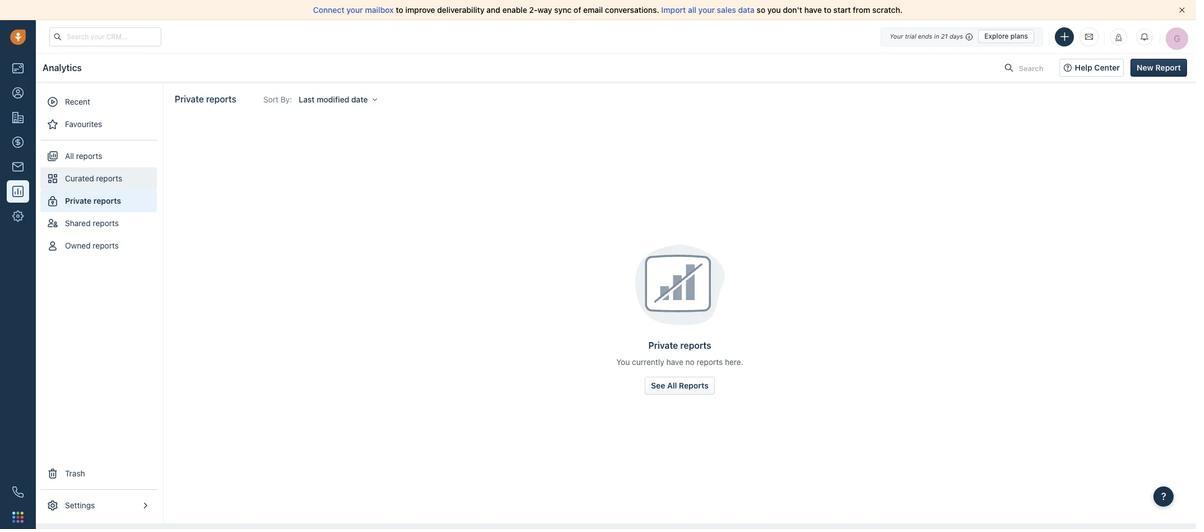 Task type: locate. For each thing, give the bounding box(es) containing it.
plans
[[1011, 32, 1029, 40]]

all
[[688, 5, 697, 15]]

your right all
[[699, 5, 715, 15]]

your
[[347, 5, 363, 15], [699, 5, 715, 15]]

your left mailbox
[[347, 5, 363, 15]]

1 horizontal spatial your
[[699, 5, 715, 15]]

to left start
[[824, 5, 832, 15]]

connect your mailbox link
[[313, 5, 396, 15]]

enable
[[503, 5, 527, 15]]

import all your sales data link
[[662, 5, 757, 15]]

don't
[[783, 5, 803, 15]]

improve
[[406, 5, 435, 15]]

to
[[396, 5, 404, 15], [824, 5, 832, 15]]

sales
[[717, 5, 736, 15]]

your trial ends in 21 days
[[890, 33, 964, 40]]

0 horizontal spatial to
[[396, 5, 404, 15]]

connect
[[313, 5, 345, 15]]

days
[[950, 33, 964, 40]]

Search your CRM... text field
[[49, 27, 161, 46]]

to right mailbox
[[396, 5, 404, 15]]

0 horizontal spatial your
[[347, 5, 363, 15]]

deliverability
[[437, 5, 485, 15]]

phone image
[[12, 487, 24, 498]]

2-
[[529, 5, 538, 15]]

close image
[[1180, 7, 1185, 13]]

explore plans link
[[979, 30, 1035, 43]]

in
[[935, 33, 940, 40]]

1 horizontal spatial to
[[824, 5, 832, 15]]

email
[[584, 5, 603, 15]]

and
[[487, 5, 501, 15]]

conversations.
[[605, 5, 660, 15]]

2 your from the left
[[699, 5, 715, 15]]



Task type: vqa. For each thing, say whether or not it's contained in the screenshot.
"Connect" related to Connect video conferencing + calendar
no



Task type: describe. For each thing, give the bounding box(es) containing it.
1 to from the left
[[396, 5, 404, 15]]

1 your from the left
[[347, 5, 363, 15]]

way
[[538, 5, 552, 15]]

2 to from the left
[[824, 5, 832, 15]]

so
[[757, 5, 766, 15]]

phone element
[[7, 481, 29, 504]]

21
[[942, 33, 948, 40]]

connect your mailbox to improve deliverability and enable 2-way sync of email conversations. import all your sales data so you don't have to start from scratch.
[[313, 5, 903, 15]]

trial
[[905, 33, 917, 40]]

your
[[890, 33, 904, 40]]

explore plans
[[985, 32, 1029, 40]]

what's new image
[[1115, 33, 1123, 41]]

sync
[[555, 5, 572, 15]]

from
[[853, 5, 871, 15]]

send email image
[[1086, 32, 1094, 41]]

of
[[574, 5, 581, 15]]

data
[[738, 5, 755, 15]]

have
[[805, 5, 822, 15]]

import
[[662, 5, 686, 15]]

mailbox
[[365, 5, 394, 15]]

explore
[[985, 32, 1009, 40]]

start
[[834, 5, 851, 15]]

scratch.
[[873, 5, 903, 15]]

you
[[768, 5, 781, 15]]

freshworks switcher image
[[12, 512, 24, 523]]

ends
[[919, 33, 933, 40]]



